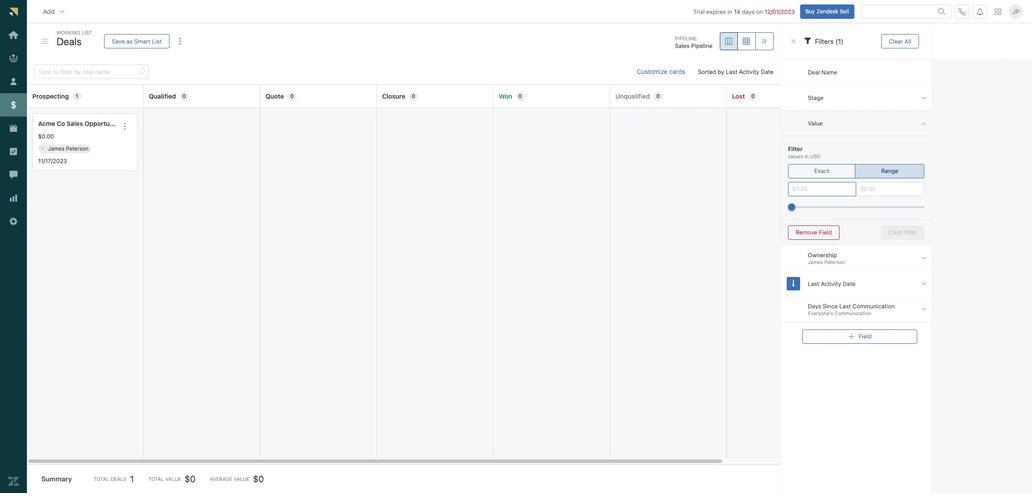 Task type: describe. For each thing, give the bounding box(es) containing it.
lost
[[732, 92, 745, 100]]

1 horizontal spatial activity
[[821, 280, 842, 287]]

sorted by last activity date
[[698, 68, 774, 75]]

days
[[808, 303, 821, 310]]

1 horizontal spatial in
[[805, 153, 809, 159]]

sales inside pipeline: sales pipeline
[[675, 42, 690, 50]]

trial
[[694, 8, 705, 15]]

clear all button
[[882, 34, 919, 48]]

(1)
[[836, 37, 844, 45]]

acme co sales opportunity
[[38, 120, 121, 127]]

bell image
[[977, 8, 984, 15]]

0 vertical spatial date
[[761, 68, 774, 75]]

ownership
[[808, 252, 837, 259]]

cards
[[670, 68, 686, 75]]

average value $0
[[210, 474, 264, 484]]

add
[[43, 7, 55, 15]]

last for by
[[726, 68, 738, 75]]

smart
[[134, 37, 150, 45]]

everyone's
[[808, 311, 834, 316]]

range
[[881, 168, 899, 175]]

buy
[[806, 8, 815, 15]]

expires
[[707, 8, 726, 15]]

values in usd
[[788, 153, 821, 159]]

filters
[[815, 37, 834, 45]]

1 $0.00 field from the left
[[792, 183, 853, 196]]

1 horizontal spatial last
[[808, 280, 820, 287]]

closure
[[382, 92, 406, 100]]

save as smart list
[[112, 37, 162, 45]]

0 vertical spatial communication
[[853, 303, 895, 310]]

filter fill image
[[805, 37, 812, 44]]

jp button
[[1009, 4, 1024, 19]]

working list deals
[[57, 30, 92, 47]]

deal name
[[808, 69, 838, 76]]

zendesk
[[817, 8, 839, 15]]

value
[[808, 120, 823, 127]]

prospecting
[[32, 92, 69, 100]]

days
[[742, 8, 755, 15]]

clear all
[[889, 37, 912, 45]]

by
[[718, 68, 725, 75]]

summary
[[41, 475, 72, 484]]

chevron down image
[[58, 8, 65, 15]]

quote
[[266, 92, 284, 100]]

opportunity
[[85, 120, 121, 127]]

usd
[[810, 153, 821, 159]]

save
[[112, 37, 125, 45]]

14
[[734, 8, 741, 15]]

working
[[57, 30, 80, 35]]

zendesk image
[[8, 476, 19, 488]]

$0 for total value $0
[[185, 474, 196, 484]]

3 angle down image from the top
[[922, 306, 927, 313]]

long arrow down image
[[792, 280, 795, 288]]

1 vertical spatial 1
[[130, 474, 134, 484]]

2 $0.00 field from the left
[[860, 183, 921, 196]]

0 for lost
[[752, 93, 755, 99]]

since
[[823, 303, 838, 310]]

sales inside 'acme co sales opportunity' link
[[67, 120, 83, 127]]

zendesk products image
[[995, 8, 1002, 15]]

overflow vertical fill image
[[177, 38, 184, 45]]

ownership james peterson
[[808, 252, 846, 265]]

clear
[[889, 37, 903, 45]]

list inside button
[[152, 37, 162, 45]]

0 for closure
[[412, 93, 415, 99]]

$0.00
[[38, 133, 54, 140]]

1 vertical spatial field
[[859, 333, 872, 340]]

contacts image
[[41, 147, 44, 151]]

james peterson
[[48, 145, 89, 152]]

0 vertical spatial in
[[728, 8, 733, 15]]

0 horizontal spatial 1
[[76, 93, 78, 99]]

all
[[905, 37, 912, 45]]

list inside working list deals
[[82, 30, 92, 35]]



Task type: vqa. For each thing, say whether or not it's contained in the screenshot.
bottommost 'on'
no



Task type: locate. For each thing, give the bounding box(es) containing it.
2 total from the left
[[148, 477, 164, 482]]

2 value from the left
[[234, 477, 250, 482]]

search image down smart
[[138, 68, 145, 75]]

1 vertical spatial date
[[843, 280, 856, 287]]

$0 right average
[[253, 474, 264, 484]]

remove field button
[[788, 226, 840, 240]]

value for total value $0
[[165, 477, 181, 482]]

1 angle down image from the top
[[922, 94, 927, 102]]

acme co sales opportunity link
[[38, 119, 121, 129]]

as
[[126, 37, 133, 45]]

filter
[[788, 145, 803, 153]]

last for since
[[840, 303, 851, 310]]

activity up lost
[[739, 68, 760, 75]]

total for 1
[[94, 477, 109, 482]]

range button
[[855, 164, 925, 179]]

value inside the 'average value $0'
[[234, 477, 250, 482]]

0 horizontal spatial activity
[[739, 68, 760, 75]]

sell
[[840, 8, 850, 15]]

buy zendesk sell button
[[800, 4, 855, 19]]

buy zendesk sell
[[806, 8, 850, 15]]

1 left total value $0
[[130, 474, 134, 484]]

add button
[[36, 3, 73, 20]]

$0.00 field down range button
[[860, 183, 921, 196]]

0 horizontal spatial $0.00 field
[[792, 183, 853, 196]]

0 horizontal spatial total
[[94, 477, 109, 482]]

1 horizontal spatial list
[[152, 37, 162, 45]]

0 horizontal spatial james
[[48, 145, 64, 152]]

sales down pipeline:
[[675, 42, 690, 50]]

deals
[[57, 35, 82, 47], [111, 477, 127, 482]]

1 horizontal spatial total
[[148, 477, 164, 482]]

list right smart
[[152, 37, 162, 45]]

remove field
[[796, 229, 832, 236]]

0 vertical spatial angle down image
[[922, 94, 927, 102]]

0 right closure
[[412, 93, 415, 99]]

0 for won
[[519, 93, 522, 99]]

0 vertical spatial 1
[[76, 93, 78, 99]]

0 horizontal spatial deals
[[57, 35, 82, 47]]

0 horizontal spatial search image
[[138, 68, 145, 75]]

exact button
[[788, 164, 856, 179]]

1 vertical spatial last
[[808, 280, 820, 287]]

communication up field button
[[853, 303, 895, 310]]

0 horizontal spatial value
[[165, 477, 181, 482]]

0 for unqualified
[[657, 93, 660, 99]]

0 vertical spatial activity
[[739, 68, 760, 75]]

last right the by
[[726, 68, 738, 75]]

1 0 from the left
[[182, 93, 186, 99]]

0 right the "qualified" on the left top of the page
[[182, 93, 186, 99]]

0 horizontal spatial last
[[726, 68, 738, 75]]

1 horizontal spatial value
[[234, 477, 250, 482]]

11/17/2023
[[38, 157, 67, 165]]

1 vertical spatial list
[[152, 37, 162, 45]]

0 horizontal spatial date
[[761, 68, 774, 75]]

won
[[499, 92, 512, 100]]

2 $0 from the left
[[253, 474, 264, 484]]

$0.00 field
[[792, 183, 853, 196], [860, 183, 921, 196]]

customize cards button
[[630, 63, 693, 81]]

1 vertical spatial james
[[808, 259, 823, 265]]

total inside total value $0
[[148, 477, 164, 482]]

add image
[[848, 333, 855, 341]]

1 horizontal spatial sales
[[675, 42, 690, 50]]

1 horizontal spatial field
[[859, 333, 872, 340]]

date
[[761, 68, 774, 75], [843, 280, 856, 287]]

2 vertical spatial angle down image
[[922, 306, 927, 313]]

in left '14' at right top
[[728, 8, 733, 15]]

total value $0
[[148, 474, 196, 484]]

co
[[57, 120, 65, 127]]

$0
[[185, 474, 196, 484], [253, 474, 264, 484]]

filters (1)
[[815, 37, 844, 45]]

pipeline:
[[675, 35, 698, 41]]

1 value from the left
[[165, 477, 181, 482]]

angle down image
[[922, 94, 927, 102], [922, 280, 927, 288], [922, 306, 927, 313]]

2 0 from the left
[[290, 93, 294, 99]]

exact
[[815, 168, 830, 175]]

1 horizontal spatial james
[[808, 259, 823, 265]]

pipeline: sales pipeline
[[675, 35, 713, 50]]

deals inside working list deals
[[57, 35, 82, 47]]

search image
[[939, 8, 946, 15], [138, 68, 145, 75]]

1 vertical spatial search image
[[138, 68, 145, 75]]

total inside total deals 1
[[94, 477, 109, 482]]

sales right co
[[67, 120, 83, 127]]

list right the working
[[82, 30, 92, 35]]

0 vertical spatial search image
[[939, 8, 946, 15]]

1 horizontal spatial date
[[843, 280, 856, 287]]

list
[[82, 30, 92, 35], [152, 37, 162, 45]]

customize
[[637, 68, 668, 75]]

james down ownership
[[808, 259, 823, 265]]

value for average value $0
[[234, 477, 250, 482]]

angle down image
[[922, 255, 927, 262]]

0
[[182, 93, 186, 99], [290, 93, 294, 99], [412, 93, 415, 99], [519, 93, 522, 99], [657, 93, 660, 99], [752, 93, 755, 99]]

total right the summary
[[94, 477, 109, 482]]

$0.00 field down 'exact' button
[[792, 183, 853, 196]]

peterson
[[66, 145, 89, 152], [825, 259, 846, 265]]

1 horizontal spatial peterson
[[825, 259, 846, 265]]

value
[[165, 477, 181, 482], [234, 477, 250, 482]]

1 horizontal spatial search image
[[939, 8, 946, 15]]

activity
[[739, 68, 760, 75], [821, 280, 842, 287]]

$0 for average value $0
[[253, 474, 264, 484]]

0 right quote
[[290, 93, 294, 99]]

james inside ownership james peterson
[[808, 259, 823, 265]]

0 vertical spatial sales
[[675, 42, 690, 50]]

1
[[76, 93, 78, 99], [130, 474, 134, 484]]

1 $0 from the left
[[185, 474, 196, 484]]

None field
[[868, 7, 933, 16]]

0 horizontal spatial field
[[819, 229, 832, 236]]

1 vertical spatial in
[[805, 153, 809, 159]]

Type to filter by deal name field
[[38, 65, 134, 79]]

0 right lost
[[752, 93, 755, 99]]

peterson down 'acme co sales opportunity' link
[[66, 145, 89, 152]]

0 vertical spatial peterson
[[66, 145, 89, 152]]

1 horizontal spatial $0.00 field
[[860, 183, 921, 196]]

last right long arrow down icon
[[808, 280, 820, 287]]

2 vertical spatial last
[[840, 303, 851, 310]]

5 0 from the left
[[657, 93, 660, 99]]

6 0 from the left
[[752, 93, 755, 99]]

0 for quote
[[290, 93, 294, 99]]

1 total from the left
[[94, 477, 109, 482]]

1 down type to filter by deal name field
[[76, 93, 78, 99]]

0 vertical spatial deals
[[57, 35, 82, 47]]

3 0 from the left
[[412, 93, 415, 99]]

0 right "won"
[[519, 93, 522, 99]]

$0 left average
[[185, 474, 196, 484]]

1 horizontal spatial 1
[[130, 474, 134, 484]]

search image left the calls icon in the top of the page
[[939, 8, 946, 15]]

last right since
[[840, 303, 851, 310]]

1 vertical spatial sales
[[67, 120, 83, 127]]

value inside total value $0
[[165, 477, 181, 482]]

angle up image
[[922, 120, 927, 127]]

0 horizontal spatial peterson
[[66, 145, 89, 152]]

field
[[819, 229, 832, 236], [859, 333, 872, 340]]

peterson down ownership
[[825, 259, 846, 265]]

1 vertical spatial angle down image
[[922, 280, 927, 288]]

pipeline
[[692, 42, 713, 50]]

customize cards
[[637, 68, 686, 75]]

activity up since
[[821, 280, 842, 287]]

james up 11/17/2023
[[48, 145, 64, 152]]

1 vertical spatial communication
[[835, 311, 872, 316]]

average
[[210, 477, 232, 482]]

in left usd
[[805, 153, 809, 159]]

sales
[[675, 42, 690, 50], [67, 120, 83, 127]]

in
[[728, 8, 733, 15], [805, 153, 809, 159]]

values
[[788, 153, 803, 159]]

0 vertical spatial list
[[82, 30, 92, 35]]

1 horizontal spatial deals
[[111, 477, 127, 482]]

0 horizontal spatial list
[[82, 30, 92, 35]]

4 0 from the left
[[519, 93, 522, 99]]

1 vertical spatial activity
[[821, 280, 842, 287]]

2 horizontal spatial last
[[840, 303, 851, 310]]

calls image
[[959, 8, 966, 15]]

peterson inside ownership james peterson
[[825, 259, 846, 265]]

save as smart list button
[[104, 34, 169, 48]]

total deals 1
[[94, 474, 134, 484]]

deal
[[808, 69, 820, 76]]

0 vertical spatial last
[[726, 68, 738, 75]]

1 vertical spatial peterson
[[825, 259, 846, 265]]

qualified
[[149, 92, 176, 100]]

last
[[726, 68, 738, 75], [808, 280, 820, 287], [840, 303, 851, 310]]

1 horizontal spatial $0
[[253, 474, 264, 484]]

deals inside total deals 1
[[111, 477, 127, 482]]

0 horizontal spatial $0
[[185, 474, 196, 484]]

communication up add icon
[[835, 311, 872, 316]]

12/01/2023
[[765, 8, 795, 15]]

0 down customize cards 'button'
[[657, 93, 660, 99]]

cancel image
[[790, 38, 797, 45]]

2 angle down image from the top
[[922, 280, 927, 288]]

unqualified
[[616, 92, 650, 100]]

james
[[48, 145, 64, 152], [808, 259, 823, 265]]

acme
[[38, 120, 55, 127]]

0 vertical spatial field
[[819, 229, 832, 236]]

sorted
[[698, 68, 716, 75]]

communication
[[853, 303, 895, 310], [835, 311, 872, 316]]

1 vertical spatial deals
[[111, 477, 127, 482]]

field right add icon
[[859, 333, 872, 340]]

last activity date
[[808, 280, 856, 287]]

total
[[94, 477, 109, 482], [148, 477, 164, 482]]

remove
[[796, 229, 818, 236]]

on
[[757, 8, 763, 15]]

total right total deals 1
[[148, 477, 164, 482]]

trial expires in 14 days on 12/01/2023
[[694, 8, 795, 15]]

0 vertical spatial james
[[48, 145, 64, 152]]

0 horizontal spatial in
[[728, 8, 733, 15]]

days since last communication everyone's communication
[[808, 303, 895, 316]]

field right 'remove'
[[819, 229, 832, 236]]

last inside days since last communication everyone's communication
[[840, 303, 851, 310]]

handler image
[[41, 39, 48, 43]]

0 for qualified
[[182, 93, 186, 99]]

name
[[822, 69, 838, 76]]

jp
[[1013, 8, 1020, 15]]

stage
[[808, 94, 824, 101]]

0 horizontal spatial sales
[[67, 120, 83, 127]]

field button
[[803, 330, 918, 344]]

total for $0
[[148, 477, 164, 482]]



